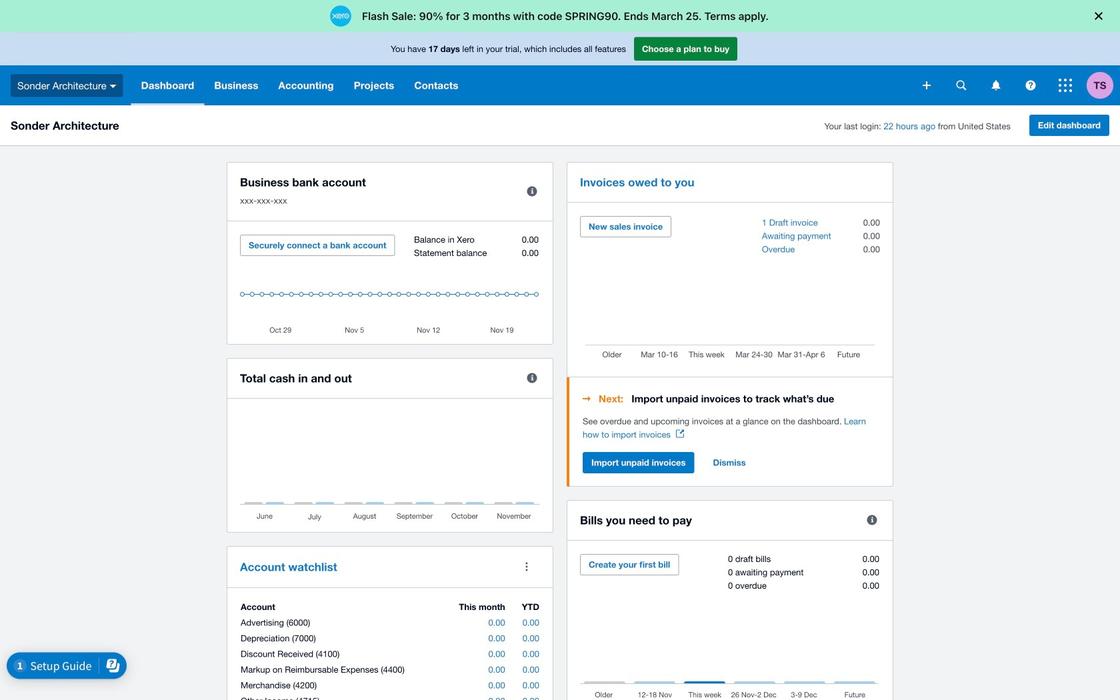 Task type: locate. For each thing, give the bounding box(es) containing it.
svg image
[[1059, 79, 1073, 92], [992, 80, 1001, 90], [1026, 80, 1036, 90], [923, 81, 931, 89], [110, 85, 116, 88]]

heading
[[583, 391, 880, 407]]

empty state bank feed widget with a tooltip explaining the feature. includes a 'securely connect a bank account' button and a data-less flat line graph marking four weekly dates, indicating future account balance tracking. image
[[240, 235, 540, 334]]

empty state widget for the total cash in and out feature, displaying a column graph summarising bank transaction data as total money in versus total money out across all connected bank accounts, enabling a visual comparison of the two amounts. image
[[240, 412, 540, 522]]

banner
[[0, 32, 1121, 105]]

dialog
[[0, 0, 1121, 32]]

accounts watchlist options image
[[514, 554, 540, 580]]

panel body document
[[583, 415, 880, 442], [583, 415, 880, 442]]



Task type: vqa. For each thing, say whether or not it's contained in the screenshot.
empty state widget for the total cash in and out feature, displaying a column graph summarising bank transaction data as total money in versus total money out across all connected bank accounts, enabling a visual comparison of the two amounts. IMAGE
yes



Task type: describe. For each thing, give the bounding box(es) containing it.
svg image
[[957, 80, 967, 90]]

empty state of the bills widget with a 'create your first bill' button and an unpopulated column graph. image
[[580, 554, 880, 700]]

opens in a new tab image
[[676, 430, 684, 438]]



